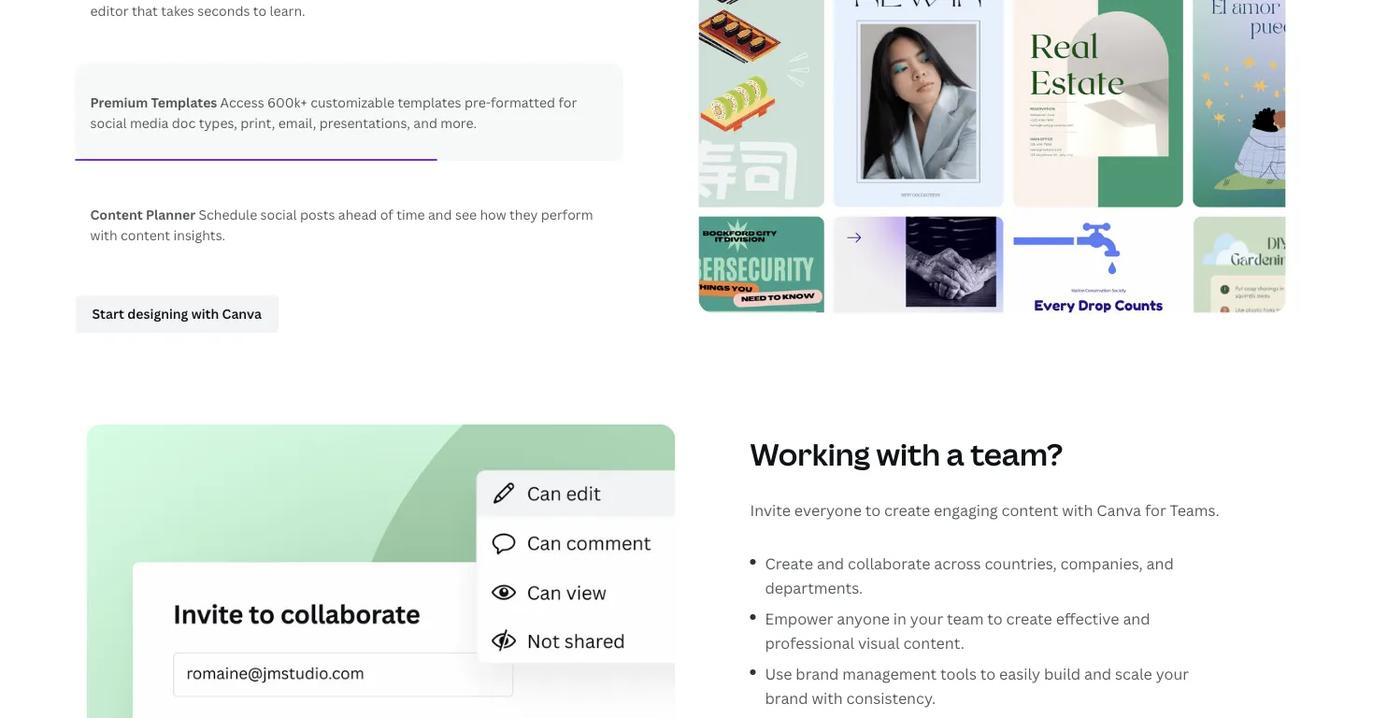 Task type: locate. For each thing, give the bounding box(es) containing it.
and right build
[[1085, 664, 1112, 684]]

0 horizontal spatial for
[[559, 93, 577, 111]]

schedule
[[199, 205, 257, 223]]

and left see
[[428, 205, 452, 223]]

access 600k+ customizable templates pre-formatted for social media doc types, print, email, presentations, and more.
[[90, 93, 577, 131]]

easily
[[1000, 664, 1041, 684]]

with down the professional
[[812, 688, 843, 708]]

1 vertical spatial social
[[260, 205, 297, 223]]

to
[[866, 500, 881, 520], [988, 609, 1003, 629], [981, 664, 996, 684]]

1 vertical spatial content
[[1002, 500, 1059, 520]]

social down premium
[[90, 113, 127, 131]]

see
[[455, 205, 477, 223]]

your
[[911, 609, 944, 629], [1156, 664, 1189, 684]]

premium templates
[[90, 93, 220, 111]]

email,
[[278, 113, 316, 131]]

presentations,
[[319, 113, 410, 131]]

print,
[[241, 113, 275, 131]]

ahead
[[338, 205, 377, 223]]

social left posts
[[260, 205, 297, 223]]

and inside schedule social posts ahead of time and see how they perform with content insights.
[[428, 205, 452, 223]]

1 horizontal spatial content
[[1002, 500, 1059, 520]]

use
[[765, 664, 792, 684]]

1 horizontal spatial create
[[1007, 609, 1053, 629]]

create
[[885, 500, 931, 520], [1007, 609, 1053, 629]]

your inside empower anyone in your team to create effective and professional visual content.
[[911, 609, 944, 629]]

0 horizontal spatial social
[[90, 113, 127, 131]]

access
[[220, 93, 264, 111]]

1 horizontal spatial your
[[1156, 664, 1189, 684]]

0 vertical spatial social
[[90, 113, 127, 131]]

1 horizontal spatial social
[[260, 205, 297, 223]]

working
[[750, 434, 870, 474]]

and right the effective
[[1123, 609, 1151, 629]]

to inside use brand management tools to easily build and scale your brand with consistency.
[[981, 664, 996, 684]]

schedule social posts ahead of time and see how they perform with content insights.
[[90, 205, 593, 243]]

premium
[[90, 93, 148, 111]]

types,
[[199, 113, 237, 131]]

for right canva
[[1145, 500, 1167, 520]]

tools
[[941, 664, 977, 684]]

0 horizontal spatial create
[[885, 500, 931, 520]]

content
[[121, 226, 170, 243], [1002, 500, 1059, 520]]

working with a team?
[[750, 434, 1063, 474]]

content.
[[904, 633, 965, 653]]

insights.
[[173, 226, 225, 243]]

and
[[414, 113, 437, 131], [428, 205, 452, 223], [817, 553, 844, 573], [1147, 553, 1174, 573], [1123, 609, 1151, 629], [1085, 664, 1112, 684]]

content down content planner
[[121, 226, 170, 243]]

a
[[947, 434, 965, 474]]

brand down the professional
[[796, 664, 839, 684]]

formatted
[[491, 93, 555, 111]]

0 vertical spatial your
[[911, 609, 944, 629]]

1 vertical spatial create
[[1007, 609, 1053, 629]]

and down templates
[[414, 113, 437, 131]]

to right everyone
[[866, 500, 881, 520]]

0 vertical spatial content
[[121, 226, 170, 243]]

with down content
[[90, 226, 117, 243]]

create
[[765, 553, 814, 573]]

social
[[90, 113, 127, 131], [260, 205, 297, 223]]

scale
[[1116, 664, 1153, 684]]

0 horizontal spatial content
[[121, 226, 170, 243]]

and right companies,
[[1147, 553, 1174, 573]]

engaging
[[934, 500, 998, 520]]

perform
[[541, 205, 593, 223]]

create down the countries,
[[1007, 609, 1053, 629]]

create down working with a team?
[[885, 500, 931, 520]]

0 vertical spatial brand
[[796, 664, 839, 684]]

your up content.
[[911, 609, 944, 629]]

content inside schedule social posts ahead of time and see how they perform with content insights.
[[121, 226, 170, 243]]

with left canva
[[1062, 500, 1093, 520]]

collaborate
[[848, 553, 931, 573]]

with
[[90, 226, 117, 243], [877, 434, 941, 474], [1062, 500, 1093, 520], [812, 688, 843, 708]]

ui - invite to collaborate (4) image
[[86, 424, 676, 718]]

templates
[[151, 93, 217, 111]]

to right tools
[[981, 664, 996, 684]]

and inside access 600k+ customizable templates pre-formatted for social media doc types, print, email, presentations, and more.
[[414, 113, 437, 131]]

for
[[559, 93, 577, 111], [1145, 500, 1167, 520]]

content up the countries,
[[1002, 500, 1059, 520]]

for right formatted
[[559, 93, 577, 111]]

brand
[[796, 664, 839, 684], [765, 688, 808, 708]]

ui - pro templates (6) image
[[698, 0, 1287, 314]]

0 vertical spatial for
[[559, 93, 577, 111]]

effective
[[1056, 609, 1120, 629]]

and inside empower anyone in your team to create effective and professional visual content.
[[1123, 609, 1151, 629]]

your right scale at right bottom
[[1156, 664, 1189, 684]]

social inside schedule social posts ahead of time and see how they perform with content insights.
[[260, 205, 297, 223]]

1 vertical spatial to
[[988, 609, 1003, 629]]

brand down use at right
[[765, 688, 808, 708]]

to right the team
[[988, 609, 1003, 629]]

posts
[[300, 205, 335, 223]]

team?
[[971, 434, 1063, 474]]

1 vertical spatial for
[[1145, 500, 1167, 520]]

0 horizontal spatial your
[[911, 609, 944, 629]]

1 vertical spatial your
[[1156, 664, 1189, 684]]

2 vertical spatial to
[[981, 664, 996, 684]]

social inside access 600k+ customizable templates pre-formatted for social media doc types, print, email, presentations, and more.
[[90, 113, 127, 131]]



Task type: vqa. For each thing, say whether or not it's contained in the screenshot.
Ben Nelson image to the left
no



Task type: describe. For each thing, give the bounding box(es) containing it.
more.
[[441, 113, 477, 131]]

how
[[480, 205, 506, 223]]

everyone
[[795, 500, 862, 520]]

countries,
[[985, 553, 1057, 573]]

anyone
[[837, 609, 890, 629]]

across
[[934, 553, 981, 573]]

600k+
[[267, 93, 307, 111]]

empower anyone in your team to create effective and professional visual content.
[[765, 609, 1151, 653]]

invite
[[750, 500, 791, 520]]

to inside empower anyone in your team to create effective and professional visual content.
[[988, 609, 1003, 629]]

teams.
[[1170, 500, 1220, 520]]

invite everyone to create engaging content with canva for teams.
[[750, 500, 1220, 520]]

media
[[130, 113, 169, 131]]

use brand management tools to easily build and scale your brand with consistency.
[[765, 664, 1189, 708]]

time
[[397, 205, 425, 223]]

with inside use brand management tools to easily build and scale your brand with consistency.
[[812, 688, 843, 708]]

canva
[[1097, 500, 1142, 520]]

they
[[510, 205, 538, 223]]

and up departments. on the right of page
[[817, 553, 844, 573]]

of
[[380, 205, 393, 223]]

pre-
[[465, 93, 491, 111]]

create inside empower anyone in your team to create effective and professional visual content.
[[1007, 609, 1053, 629]]

templates
[[398, 93, 461, 111]]

departments.
[[765, 577, 863, 597]]

1 horizontal spatial for
[[1145, 500, 1167, 520]]

companies,
[[1061, 553, 1143, 573]]

with left a
[[877, 434, 941, 474]]

0 vertical spatial create
[[885, 500, 931, 520]]

in
[[894, 609, 907, 629]]

with inside schedule social posts ahead of time and see how they perform with content insights.
[[90, 226, 117, 243]]

customizable
[[311, 93, 395, 111]]

planner
[[146, 205, 196, 223]]

team
[[947, 609, 984, 629]]

content planner
[[90, 205, 199, 223]]

management
[[843, 664, 937, 684]]

for inside access 600k+ customizable templates pre-formatted for social media doc types, print, email, presentations, and more.
[[559, 93, 577, 111]]

create and collaborate across countries, companies, and departments.
[[765, 553, 1174, 597]]

and inside use brand management tools to easily build and scale your brand with consistency.
[[1085, 664, 1112, 684]]

professional
[[765, 633, 855, 653]]

consistency.
[[847, 688, 936, 708]]

0 vertical spatial to
[[866, 500, 881, 520]]

visual
[[858, 633, 900, 653]]

doc
[[172, 113, 196, 131]]

your inside use brand management tools to easily build and scale your brand with consistency.
[[1156, 664, 1189, 684]]

build
[[1044, 664, 1081, 684]]

1 vertical spatial brand
[[765, 688, 808, 708]]

empower
[[765, 609, 834, 629]]

content
[[90, 205, 143, 223]]



